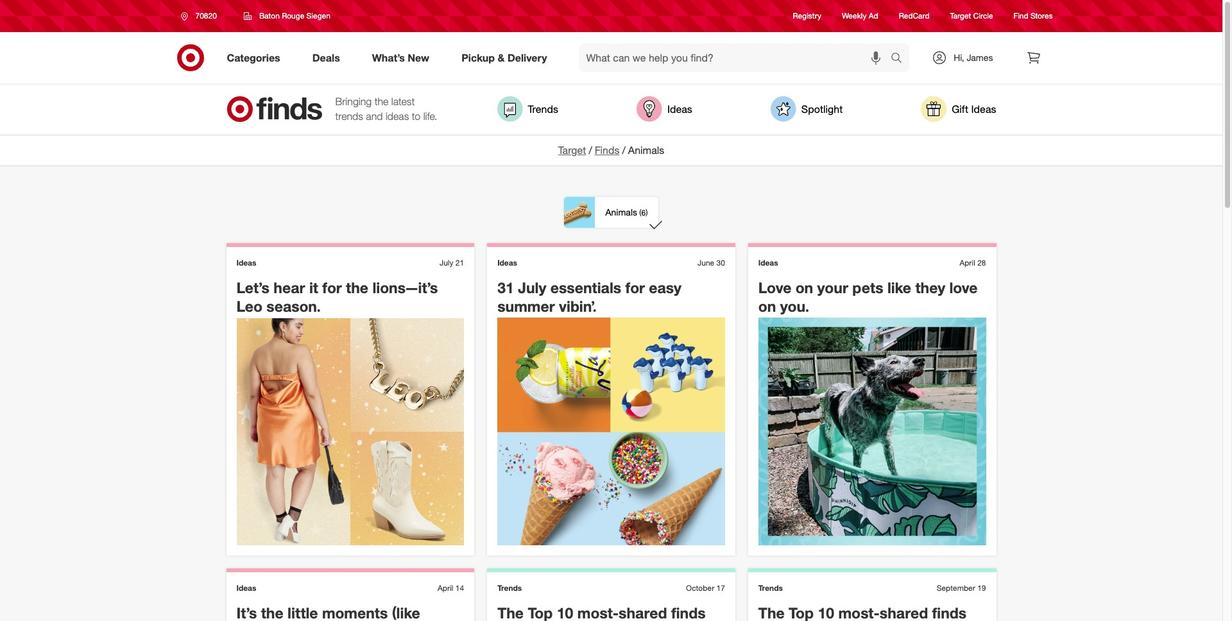 Task type: describe. For each thing, give the bounding box(es) containing it.
rouge
[[282, 11, 304, 21]]

target finds image
[[226, 96, 323, 122]]

ideas for july 21
[[237, 258, 256, 268]]

ideas for april 28
[[759, 258, 779, 268]]

weekly ad link
[[842, 11, 879, 22]]

0 vertical spatial animals
[[628, 144, 665, 157]]

search
[[886, 52, 916, 65]]

trends link
[[497, 96, 559, 122]]

let's hear it for the lions—﻿﻿it's leo season. image
[[237, 318, 464, 546]]

find
[[1014, 11, 1029, 21]]

0 horizontal spatial july
[[440, 258, 454, 268]]

finds
[[595, 144, 620, 157]]

baton
[[259, 11, 280, 21]]

categories
[[227, 51, 280, 64]]

circle
[[974, 11, 994, 21]]

essentials
[[551, 279, 622, 297]]

ad
[[869, 11, 879, 21]]

you.
[[780, 297, 810, 315]]

june 30
[[698, 258, 725, 268]]

trends for september 19
[[759, 584, 783, 593]]

pickup & delivery
[[462, 51, 547, 64]]

what's new
[[372, 51, 430, 64]]

spotlight
[[802, 102, 843, 115]]

baton rouge siegen
[[259, 11, 331, 21]]

6
[[642, 208, 646, 218]]

leo
[[237, 297, 263, 315]]

gift
[[952, 102, 969, 115]]

70820 button
[[172, 4, 230, 28]]

april for april 14
[[438, 584, 454, 593]]

september 19
[[937, 584, 986, 593]]

target for target / finds / animals
[[558, 144, 586, 157]]

season.
[[267, 297, 321, 315]]

registry link
[[793, 11, 822, 22]]

1 vertical spatial on
[[759, 297, 776, 315]]

redcard
[[899, 11, 930, 21]]

2 / from the left
[[622, 144, 626, 157]]

31 july essentials for easy summer vibin'. image
[[498, 318, 725, 546]]

july inside 31 july essentials for easy summer vibin'.
[[518, 279, 547, 297]]

14
[[456, 584, 464, 593]]

find stores link
[[1014, 11, 1053, 22]]

siegen
[[307, 11, 331, 21]]

hi, james
[[954, 52, 994, 63]]

weekly ad
[[842, 11, 879, 21]]

april 14
[[438, 584, 464, 593]]

love
[[759, 279, 792, 297]]

gift ideas
[[952, 102, 997, 115]]

the inside let's hear it for the lions—﻿﻿it's leo season.
[[346, 279, 369, 297]]

finds link
[[595, 144, 620, 157]]

(
[[640, 208, 642, 218]]

redcard link
[[899, 11, 930, 22]]

new
[[408, 51, 430, 64]]

weekly
[[842, 11, 867, 21]]

lions—﻿﻿it's
[[373, 279, 438, 297]]

31 july essentials for easy summer vibin'.
[[498, 279, 682, 315]]

july 21
[[440, 258, 464, 268]]

for for the
[[322, 279, 342, 297]]

to
[[412, 110, 421, 123]]

for for easy
[[626, 279, 645, 297]]

registry
[[793, 11, 822, 21]]

deals link
[[302, 44, 356, 72]]

life.
[[423, 110, 437, 123]]

love
[[950, 279, 978, 297]]

the inside "bringing the latest trends and ideas to life."
[[375, 95, 389, 108]]



Task type: vqa. For each thing, say whether or not it's contained in the screenshot.
2023
no



Task type: locate. For each thing, give the bounding box(es) containing it.
hear
[[274, 279, 305, 297]]

october
[[686, 584, 715, 593]]

july up summer
[[518, 279, 547, 297]]

love on your pets like they love on you. image
[[759, 318, 986, 546]]

0 horizontal spatial /
[[589, 144, 592, 157]]

for inside let's hear it for the lions—﻿﻿it's leo season.
[[322, 279, 342, 297]]

21
[[456, 258, 464, 268]]

october 17
[[686, 584, 725, 593]]

trends
[[335, 110, 363, 123]]

bringing
[[335, 95, 372, 108]]

april left 28
[[960, 258, 976, 268]]

the right the it
[[346, 279, 369, 297]]

april left 14
[[438, 584, 454, 593]]

april 28
[[960, 258, 986, 268]]

target left finds link
[[558, 144, 586, 157]]

What can we help you find? suggestions appear below search field
[[579, 44, 895, 72]]

categories link
[[216, 44, 296, 72]]

1 vertical spatial july
[[518, 279, 547, 297]]

july left "21"
[[440, 258, 454, 268]]

28
[[978, 258, 986, 268]]

trends inside trends link
[[528, 102, 559, 115]]

trends right 17
[[759, 584, 783, 593]]

/
[[589, 144, 592, 157], [622, 144, 626, 157]]

like
[[888, 279, 912, 297]]

pets
[[853, 279, 884, 297]]

delivery
[[508, 51, 547, 64]]

april for april 28
[[960, 258, 976, 268]]

gift ideas link
[[921, 96, 997, 122]]

find stores
[[1014, 11, 1053, 21]]

search button
[[886, 44, 916, 74]]

30
[[717, 258, 725, 268]]

ideas for april 14
[[237, 584, 256, 593]]

what's new link
[[361, 44, 446, 72]]

james
[[967, 52, 994, 63]]

trends up target link
[[528, 102, 559, 115]]

for
[[322, 279, 342, 297], [626, 279, 645, 297]]

target link
[[558, 144, 586, 157]]

0 horizontal spatial for
[[322, 279, 342, 297]]

for inside 31 july essentials for easy summer vibin'.
[[626, 279, 645, 297]]

it
[[309, 279, 318, 297]]

for left easy on the right top of page
[[626, 279, 645, 297]]

trends right 14
[[498, 584, 522, 593]]

0 vertical spatial on
[[796, 279, 814, 297]]

animals ( 6 )
[[606, 207, 648, 218]]

1 horizontal spatial trends
[[528, 102, 559, 115]]

1 horizontal spatial on
[[796, 279, 814, 297]]

animals left (
[[606, 207, 638, 218]]

1 horizontal spatial the
[[375, 95, 389, 108]]

your
[[818, 279, 849, 297]]

and
[[366, 110, 383, 123]]

/ right finds
[[622, 144, 626, 157]]

&
[[498, 51, 505, 64]]

hi,
[[954, 52, 965, 63]]

pickup
[[462, 51, 495, 64]]

deals
[[312, 51, 340, 64]]

/ left finds
[[589, 144, 592, 157]]

pickup & delivery link
[[451, 44, 563, 72]]

animals
[[628, 144, 665, 157], [606, 207, 638, 218]]

1 vertical spatial target
[[558, 144, 586, 157]]

1 vertical spatial the
[[346, 279, 369, 297]]

target / finds / animals
[[558, 144, 665, 157]]

trends for october 17
[[498, 584, 522, 593]]

june
[[698, 258, 715, 268]]

0 horizontal spatial the
[[346, 279, 369, 297]]

target circle link
[[951, 11, 994, 22]]

0 horizontal spatial target
[[558, 144, 586, 157]]

1 for from the left
[[322, 279, 342, 297]]

2 horizontal spatial trends
[[759, 584, 783, 593]]

1 vertical spatial april
[[438, 584, 454, 593]]

0 horizontal spatial on
[[759, 297, 776, 315]]

ideas link
[[637, 96, 693, 122]]

1 horizontal spatial april
[[960, 258, 976, 268]]

spotlight link
[[771, 96, 843, 122]]

0 horizontal spatial trends
[[498, 584, 522, 593]]

0 horizontal spatial april
[[438, 584, 454, 593]]

target left circle on the top right of page
[[951, 11, 972, 21]]

animals right finds
[[628, 144, 665, 157]]

let's
[[237, 279, 270, 297]]

ideas
[[386, 110, 409, 123]]

on down love
[[759, 297, 776, 315]]

70820
[[195, 11, 217, 21]]

on up the you. in the right of the page
[[796, 279, 814, 297]]

31
[[498, 279, 514, 297]]

)
[[646, 208, 648, 218]]

1 horizontal spatial target
[[951, 11, 972, 21]]

for right the it
[[322, 279, 342, 297]]

baton rouge siegen button
[[236, 4, 339, 28]]

stores
[[1031, 11, 1053, 21]]

19
[[978, 584, 986, 593]]

july
[[440, 258, 454, 268], [518, 279, 547, 297]]

0 vertical spatial april
[[960, 258, 976, 268]]

target circle
[[951, 11, 994, 21]]

1 horizontal spatial /
[[622, 144, 626, 157]]

let's hear it for the lions—﻿﻿it's leo season.
[[237, 279, 438, 315]]

love on your pets like they love on you.
[[759, 279, 978, 315]]

1 vertical spatial animals
[[606, 207, 638, 218]]

target
[[951, 11, 972, 21], [558, 144, 586, 157]]

1 horizontal spatial for
[[626, 279, 645, 297]]

they
[[916, 279, 946, 297]]

bringing the latest trends and ideas to life.
[[335, 95, 437, 123]]

september
[[937, 584, 976, 593]]

easy
[[649, 279, 682, 297]]

0 vertical spatial the
[[375, 95, 389, 108]]

1 / from the left
[[589, 144, 592, 157]]

the up and
[[375, 95, 389, 108]]

what's
[[372, 51, 405, 64]]

summer
[[498, 297, 555, 315]]

ideas for june 30
[[498, 258, 517, 268]]

17
[[717, 584, 725, 593]]

vibin'.
[[559, 297, 597, 315]]

trends
[[528, 102, 559, 115], [498, 584, 522, 593], [759, 584, 783, 593]]

1 horizontal spatial july
[[518, 279, 547, 297]]

0 vertical spatial target
[[951, 11, 972, 21]]

2 for from the left
[[626, 279, 645, 297]]

target for target circle
[[951, 11, 972, 21]]

april
[[960, 258, 976, 268], [438, 584, 454, 593]]

0 vertical spatial july
[[440, 258, 454, 268]]

latest
[[391, 95, 415, 108]]

the
[[375, 95, 389, 108], [346, 279, 369, 297]]



